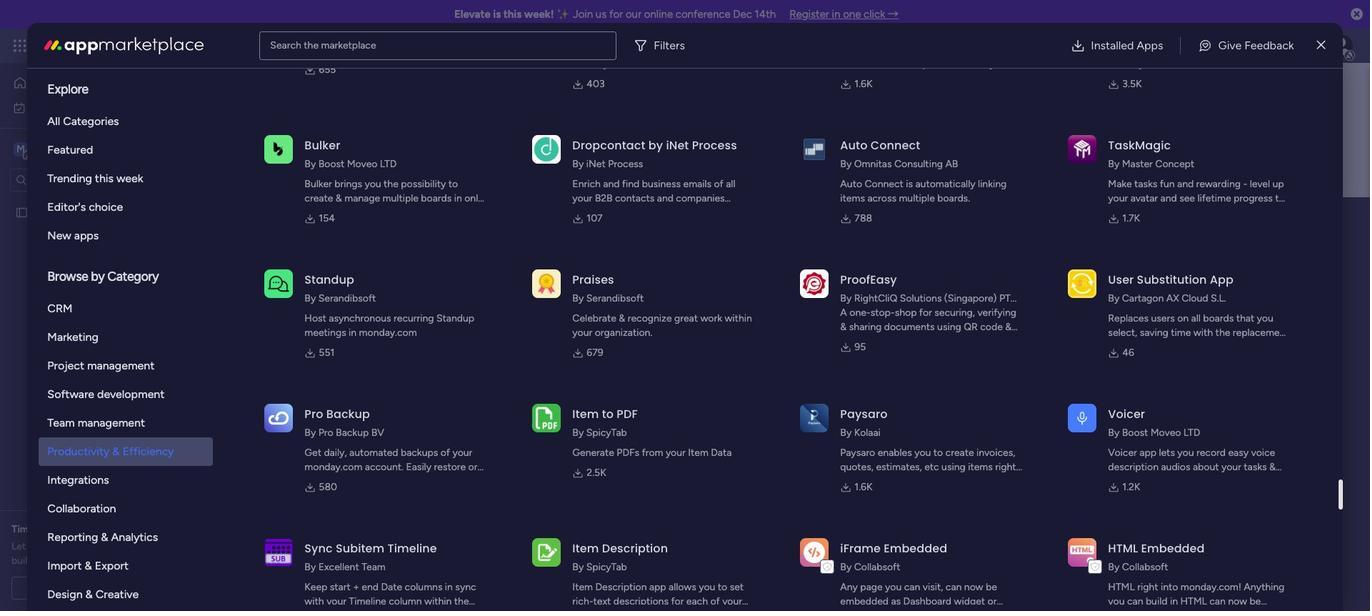 Task type: vqa. For each thing, say whether or not it's contained in the screenshot.
rollback
yes



Task type: locate. For each thing, give the bounding box(es) containing it.
app left lets
[[1140, 447, 1157, 459]]

1.6k down quotes, at the right of the page
[[855, 481, 873, 493]]

1 horizontal spatial within
[[725, 312, 752, 324]]

linking
[[978, 178, 1007, 190]]

of up restore
[[441, 447, 450, 459]]

description up 'text'
[[596, 581, 647, 593]]

1 vertical spatial this
[[95, 172, 114, 185]]

0 vertical spatial team
[[47, 416, 75, 430]]

1 vertical spatial main workspace
[[357, 202, 540, 234]]

standup
[[305, 272, 354, 288], [437, 312, 475, 324]]

team
[[47, 416, 75, 430], [362, 561, 386, 573]]

praises by serandibsoft
[[573, 272, 644, 304]]

with down audios
[[1161, 475, 1181, 487]]

Search in workspace field
[[30, 172, 119, 188]]

1 collabsoft from the left
[[855, 561, 901, 573]]

ltd for bulker
[[380, 158, 397, 170]]

your down enrich
[[573, 192, 593, 204]]

work right monday
[[115, 37, 141, 54]]

1 vertical spatial management
[[87, 359, 155, 372]]

stop-
[[871, 307, 895, 319]]

2 vertical spatial this
[[477, 322, 493, 335]]

2 multiple from the left
[[899, 192, 935, 204]]

item inside the item description app allows you to set rich-text descriptions for each of your project items
[[573, 581, 593, 593]]

1 horizontal spatial app
[[1140, 447, 1157, 459]]

2 spicytab from the top
[[587, 561, 627, 573]]

1 vertical spatial monday.com
[[305, 461, 363, 473]]

& down account.
[[367, 475, 374, 487]]

app up descriptions
[[650, 581, 667, 593]]

1 vertical spatial review
[[81, 540, 111, 552]]

0 vertical spatial pro
[[305, 406, 323, 422]]

your inside paysaro enables you to create invoices, quotes, estimates, etc using items right from your boards.
[[865, 475, 884, 487]]

all right emails
[[726, 178, 736, 190]]

0 horizontal spatial all
[[726, 178, 736, 190]]

embed left hubspot on the top of page
[[626, 44, 657, 56]]

voicer inside voicer app lets you record easy voice description audios about your tasks & share them with your team
[[1109, 447, 1138, 459]]

up
[[1273, 178, 1285, 190]]

app logo image
[[265, 135, 293, 163], [533, 135, 561, 163], [801, 135, 829, 163], [1069, 135, 1097, 163], [265, 269, 293, 298], [533, 269, 561, 298], [801, 269, 829, 298], [1069, 269, 1097, 298], [265, 404, 293, 432], [533, 404, 561, 432], [801, 404, 829, 432], [1069, 404, 1097, 432], [265, 538, 293, 567], [533, 538, 561, 567], [801, 538, 829, 567], [1069, 538, 1097, 567]]

+
[[353, 581, 359, 593]]

columns
[[405, 581, 443, 593]]

1 serandibsoft from the left
[[319, 292, 376, 304]]

for down solutions on the top right of page
[[920, 307, 933, 319]]

1 vertical spatial items
[[968, 461, 993, 473]]

now inside html right into monday.com! anything you can build in html can now be added to monday.com
[[1229, 595, 1248, 607]]

by inside taskmagic by master concept
[[1109, 158, 1120, 170]]

monday.com.
[[573, 58, 633, 70], [959, 58, 1019, 70], [1109, 58, 1169, 70]]

item to pdf by spicytab
[[573, 406, 638, 439]]

1 horizontal spatial team
[[362, 561, 386, 573]]

sync
[[455, 581, 476, 593]]

1 multiple from the left
[[383, 192, 419, 204]]

serandibsoft inside standup by serandibsoft
[[319, 292, 376, 304]]

by down user
[[1109, 292, 1120, 304]]

effortlessly inside the "effortlessly embed hubspot forms in monday.com."
[[573, 44, 623, 56]]

be down anything
[[1250, 595, 1262, 607]]

test right public board image
[[34, 206, 52, 218]]

1 horizontal spatial standup
[[437, 312, 475, 324]]

serandibsoft up asynchronous
[[319, 292, 376, 304]]

this right recently on the bottom left
[[477, 322, 493, 335]]

1 horizontal spatial embedded
[[1142, 540, 1205, 557]]

test link
[[249, 342, 956, 382]]

0 horizontal spatial moveo
[[347, 158, 378, 170]]

tasks inside "get daily, automated backups of your monday.com account. easily restore or rollback tasks & boards."
[[342, 475, 365, 487]]

dec
[[733, 8, 752, 21]]

bulker for bulker brings you the possibility to create & manage multiple boards in only a few clicks!
[[305, 178, 332, 190]]

can
[[905, 581, 921, 593], [946, 581, 962, 593], [1128, 595, 1144, 607], [1210, 595, 1226, 607]]

my
[[31, 101, 45, 113]]

monday.com inside "get daily, automated backups of your monday.com account. easily restore or rollback tasks & boards."
[[305, 461, 363, 473]]

0 horizontal spatial embed
[[626, 44, 657, 56]]

1 horizontal spatial monday.com.
[[959, 58, 1019, 70]]

1 1.6k from the top
[[855, 78, 873, 90]]

collabsoft inside html embedded by collabsoft
[[1123, 561, 1169, 573]]

automated
[[349, 447, 398, 459]]

with right time
[[1194, 327, 1214, 339]]

and inside effortlessly embed microsoft power bi dashboards and reports in monday.com.
[[895, 58, 912, 70]]

by left omnitas
[[841, 158, 852, 170]]

serandibsoft down praises
[[587, 292, 644, 304]]

monday.com. for effortlessly embed google forms in monday.com.
[[1109, 58, 1169, 70]]

technology
[[891, 335, 942, 347]]

inet
[[666, 137, 689, 154], [587, 158, 606, 170]]

your down quotes, at the right of the page
[[865, 475, 884, 487]]

1 paysaro from the top
[[841, 406, 888, 422]]

installed
[[1091, 38, 1134, 52]]

0 horizontal spatial embedded
[[884, 540, 948, 557]]

within inside 'keep start + end date columns in sync with your timeline column within the subitems (or visa versa).'
[[424, 595, 452, 607]]

description
[[1109, 461, 1159, 473]]

0 vertical spatial a
[[305, 207, 310, 219]]

& inside "bulker brings you the possibility to create & manage multiple boards in only a few clicks!"
[[336, 192, 342, 204]]

to inside item to pdf by spicytab
[[602, 406, 614, 422]]

rewarding
[[1197, 178, 1241, 190]]

embed up reports at the right of the page
[[894, 44, 925, 56]]

voicer for voicer by boost moveo ltd
[[1109, 406, 1146, 422]]

embedded up visit, in the bottom of the page
[[884, 540, 948, 557]]

1 horizontal spatial tasks
[[1135, 178, 1158, 190]]

work right great
[[701, 312, 722, 324]]

by inside the 'praises by serandibsoft'
[[573, 292, 584, 304]]

main down brings
[[357, 202, 412, 234]]

embed for hubspot
[[626, 44, 657, 56]]

in inside host asynchronous recurring standup meetings in monday.com
[[349, 327, 357, 339]]

2 horizontal spatial effortlessly
[[1109, 44, 1159, 56]]

integrations
[[47, 473, 109, 487]]

page
[[861, 581, 883, 593]]

of inside time for an expert review let our experts review what you've built so far. free of charge
[[85, 555, 95, 567]]

0 horizontal spatial this
[[95, 172, 114, 185]]

1 horizontal spatial moveo
[[1151, 427, 1182, 439]]

monday.com down recurring
[[359, 327, 417, 339]]

and down business
[[657, 192, 674, 204]]

timeline inside sync subitem timeline by excellent team
[[388, 540, 437, 557]]

by up enrich
[[573, 158, 584, 170]]

home button
[[9, 71, 154, 94]]

what
[[113, 540, 136, 552]]

0 horizontal spatial boards
[[309, 288, 344, 302]]

ltd up record
[[1184, 427, 1201, 439]]

boards and dashboards you visited recently in this workspace
[[269, 322, 544, 335]]

you inside html right into monday.com! anything you can build in html can now be added to monday.com
[[1109, 595, 1125, 607]]

1 vertical spatial with
[[1161, 475, 1181, 487]]

0 vertical spatial boost
[[319, 158, 345, 170]]

dashboard
[[904, 595, 952, 607]]

complete!
[[1153, 207, 1199, 219]]

within right great
[[725, 312, 752, 324]]

main workspace
[[33, 142, 117, 155], [357, 202, 540, 234]]

of
[[714, 178, 724, 190], [441, 447, 450, 459], [85, 555, 95, 567], [711, 595, 720, 607]]

monday.com. up the 3.5k
[[1109, 58, 1169, 70]]

dropcontact by inet process by inet process
[[573, 137, 737, 170]]

by up added
[[1109, 561, 1120, 573]]

of right emails
[[714, 178, 724, 190]]

team down software at the left of page
[[47, 416, 75, 430]]

the down the up
[[1276, 192, 1291, 204]]

2 horizontal spatial monday.com.
[[1109, 58, 1169, 70]]

ltd up "bulker brings you the possibility to create & manage multiple boards in only a few clicks!"
[[380, 158, 397, 170]]

marketing
[[47, 330, 99, 344]]

1 embed from the left
[[626, 44, 657, 56]]

1 vertical spatial all
[[1192, 312, 1201, 324]]

all inside "replaces users on all boards that you select, saving time with the replacement process."
[[1192, 312, 1201, 324]]

workspace
[[61, 142, 117, 155], [417, 202, 540, 234], [495, 322, 544, 335]]

2 collabsoft from the left
[[1123, 561, 1169, 573]]

work for my
[[48, 101, 69, 113]]

your up subitems
[[327, 595, 347, 607]]

2 horizontal spatial with
[[1194, 327, 1214, 339]]

1 horizontal spatial boost
[[1123, 427, 1149, 439]]

2 monday.com. from the left
[[959, 58, 1019, 70]]

effortlessly embed microsoft power bi dashboards and reports in monday.com.
[[841, 44, 1019, 70]]

tasks inside "make tasks fun and rewarding - level up your avatar and see lifetime progress the more you complete!"
[[1135, 178, 1158, 190]]

and right boards
[[303, 322, 319, 335]]

multiple down automatically
[[899, 192, 935, 204]]

boards. down account.
[[376, 475, 409, 487]]

for inside the item description app allows you to set rich-text descriptions for each of your project items
[[671, 595, 684, 607]]

0 vertical spatial all
[[726, 178, 736, 190]]

a inside "bulker brings you the possibility to create & manage multiple boards in only a few clicks!"
[[305, 207, 310, 219]]

items down invoices, at right
[[968, 461, 993, 473]]

multiple inside "bulker brings you the possibility to create & manage multiple boards in only a few clicks!"
[[383, 192, 419, 204]]

app logo image for bulker
[[265, 135, 293, 163]]

time
[[1172, 327, 1192, 339]]

2 vertical spatial management
[[78, 416, 145, 430]]

backup
[[326, 406, 370, 422], [336, 427, 369, 439]]

moveo inside bulker by boost moveo ltd
[[347, 158, 378, 170]]

items up 788
[[841, 192, 865, 204]]

1 horizontal spatial this
[[477, 322, 493, 335]]

create left invoices, at right
[[946, 447, 974, 459]]

boost for voicer
[[1123, 427, 1149, 439]]

1.2k
[[1123, 481, 1141, 493]]

1 horizontal spatial right
[[1138, 581, 1159, 593]]

your down about
[[1183, 475, 1203, 487]]

item for app
[[573, 581, 593, 593]]

2 bulker from the top
[[305, 178, 332, 190]]

0 vertical spatial workspace
[[61, 142, 117, 155]]

effortlessly for effortlessly embed hubspot forms in monday.com.
[[573, 44, 623, 56]]

& left efficiency
[[112, 445, 120, 458]]

your
[[573, 192, 593, 204], [1109, 192, 1129, 204], [573, 327, 593, 339], [453, 447, 473, 459], [666, 447, 686, 459], [1222, 461, 1242, 473], [865, 475, 884, 487], [1183, 475, 1203, 487], [327, 595, 347, 607], [723, 595, 743, 607]]

0 horizontal spatial dashboards
[[322, 322, 374, 335]]

1 bulker from the top
[[305, 137, 341, 154]]

now down monday.com!
[[1229, 595, 1248, 607]]

1 vertical spatial is
[[906, 178, 913, 190]]

audios
[[1162, 461, 1191, 473]]

using down "securing,"
[[938, 321, 962, 333]]

help
[[1261, 575, 1287, 589]]

public board image
[[15, 205, 29, 219]]

moveo inside voicer by boost moveo ltd
[[1151, 427, 1182, 439]]

0 vertical spatial create
[[305, 192, 333, 204]]

into
[[1161, 581, 1179, 593]]

description inside 'item description by spicytab'
[[602, 540, 668, 557]]

0 vertical spatial backup
[[326, 406, 370, 422]]

0 horizontal spatial our
[[28, 540, 43, 552]]

monday.com. inside the "effortlessly embed hubspot forms in monday.com."
[[573, 58, 633, 70]]

standup by serandibsoft
[[305, 272, 376, 304]]

creative
[[96, 587, 139, 601]]

3 effortlessly from the left
[[1109, 44, 1159, 56]]

2 horizontal spatial boards.
[[938, 192, 971, 204]]

0 horizontal spatial right
[[996, 461, 1017, 473]]

collabsoft inside iframe embedded by collabsoft
[[855, 561, 901, 573]]

1 voicer from the top
[[1109, 406, 1146, 422]]

auto connect is automatically linking items across multiple boards.
[[841, 178, 1007, 204]]

1 vertical spatial connect
[[865, 178, 904, 190]]

boost inside bulker by boost moveo ltd
[[319, 158, 345, 170]]

boards inside "replaces users on all boards that you select, saving time with the replacement process."
[[1204, 312, 1234, 324]]

0 horizontal spatial process
[[608, 158, 643, 170]]

embedded inside html embedded by collabsoft
[[1142, 540, 1205, 557]]

to inside "bulker brings you the possibility to create & manage multiple boards in only a few clicks!"
[[449, 178, 458, 190]]

app logo image for user
[[1069, 269, 1097, 298]]

a down import & export
[[91, 582, 96, 594]]

with inside 'keep start + end date columns in sync with your timeline column within the subitems (or visa versa).'
[[305, 595, 324, 607]]

host asynchronous recurring standup meetings in monday.com
[[305, 312, 475, 339]]

1 vertical spatial our
[[28, 540, 43, 552]]

1 horizontal spatial inet
[[666, 137, 689, 154]]

right down invoices, at right
[[996, 461, 1017, 473]]

our inside time for an expert review let our experts review what you've built so far. free of charge
[[28, 540, 43, 552]]

main workspace down the possibility
[[357, 202, 540, 234]]

2 effortlessly from the left
[[841, 44, 891, 56]]

1 horizontal spatial by
[[649, 137, 663, 154]]

1 vertical spatial description
[[596, 581, 647, 593]]

2 forms from the left
[[1231, 44, 1258, 56]]

in inside effortlessly embed microsoft power bi dashboards and reports in monday.com.
[[949, 58, 957, 70]]

3 monday.com. from the left
[[1109, 58, 1169, 70]]

0 vertical spatial our
[[626, 8, 642, 21]]

2 vertical spatial ltd
[[1184, 427, 1201, 439]]

categories
[[63, 114, 119, 128]]

1 horizontal spatial a
[[305, 207, 310, 219]]

1 vertical spatial boards
[[309, 288, 344, 302]]

0 vertical spatial paysaro
[[841, 406, 888, 422]]

auto inside auto connect by omnitas consulting ab
[[841, 137, 868, 154]]

multiple inside auto connect is automatically linking items across multiple boards.
[[899, 192, 935, 204]]

3 embed from the left
[[1162, 44, 1193, 56]]

software development
[[47, 387, 165, 401]]

0 vertical spatial 1.6k
[[855, 78, 873, 90]]

connect up omnitas
[[871, 137, 921, 154]]

you inside "replaces users on all boards that you select, saving time with the replacement process."
[[1258, 312, 1274, 324]]

1 horizontal spatial forms
[[1231, 44, 1258, 56]]

you up added
[[1109, 595, 1125, 607]]

1 horizontal spatial timeline
[[388, 540, 437, 557]]

invite members image
[[1183, 39, 1197, 53]]

1 vertical spatial be
[[1250, 595, 1262, 607]]

editor's choice
[[47, 200, 123, 214]]

connect inside auto connect is automatically linking items across multiple boards.
[[865, 178, 904, 190]]

import
[[47, 559, 82, 572]]

dashboards up 551 at the left of the page
[[322, 322, 374, 335]]

user substitution app by cartagon ax cloud s.l.
[[1109, 272, 1234, 304]]

your left data
[[666, 447, 686, 459]]

monday.com for standup
[[359, 327, 417, 339]]

a inside button
[[91, 582, 96, 594]]

by
[[305, 158, 316, 170], [573, 158, 584, 170], [841, 158, 852, 170], [1109, 158, 1120, 170], [305, 292, 316, 304], [573, 292, 584, 304], [841, 292, 852, 304], [1109, 292, 1120, 304], [305, 427, 316, 439], [573, 427, 584, 439], [841, 427, 852, 439], [1109, 427, 1120, 439], [305, 561, 316, 573], [573, 561, 584, 573], [841, 561, 852, 573], [1109, 561, 1120, 573]]

0 vertical spatial standup
[[305, 272, 354, 288]]

monday.com. inside "effortlessly embed google forms in monday.com."
[[1109, 58, 1169, 70]]

to right the possibility
[[449, 178, 458, 190]]

from down quotes, at the right of the page
[[841, 475, 862, 487]]

only
[[465, 192, 484, 204]]

create up few
[[305, 192, 333, 204]]

boost up "description"
[[1123, 427, 1149, 439]]

1 horizontal spatial dashboards
[[841, 58, 893, 70]]

brad klo image
[[1331, 34, 1354, 57]]

by up a
[[841, 292, 852, 304]]

1 vertical spatial auto
[[841, 178, 863, 190]]

embedded inside iframe embedded by collabsoft
[[884, 540, 948, 557]]

anything
[[1244, 581, 1285, 593]]

our left online
[[626, 8, 642, 21]]

0 horizontal spatial collabsoft
[[855, 561, 901, 573]]

0 horizontal spatial inet
[[587, 158, 606, 170]]

or inside "get daily, automated backups of your monday.com account. easily restore or rollback tasks & boards."
[[469, 461, 478, 473]]

0 vertical spatial now
[[965, 581, 984, 593]]

0 horizontal spatial effortlessly
[[573, 44, 623, 56]]

bulker up few
[[305, 178, 332, 190]]

can up added
[[1128, 595, 1144, 607]]

versa).
[[383, 610, 412, 611]]

daily,
[[324, 447, 347, 459]]

clicks!
[[332, 207, 359, 219]]

monday.com. for effortlessly embed hubspot forms in monday.com.
[[573, 58, 633, 70]]

dashboards inside effortlessly embed microsoft power bi dashboards and reports in monday.com.
[[841, 58, 893, 70]]

1 vertical spatial from
[[841, 475, 862, 487]]

0 horizontal spatial monday.com.
[[573, 58, 633, 70]]

forms inside the "effortlessly embed hubspot forms in monday.com."
[[703, 44, 730, 56]]

1 vertical spatial a
[[91, 582, 96, 594]]

you inside the item description app allows you to set rich-text descriptions for each of your project items
[[699, 581, 716, 593]]

0 vertical spatial description
[[602, 540, 668, 557]]

by for browse
[[91, 269, 105, 284]]

and left reports at the right of the page
[[895, 58, 912, 70]]

2 embed from the left
[[894, 44, 925, 56]]

in inside "effortlessly embed google forms in monday.com."
[[1261, 44, 1269, 56]]

2 vertical spatial monday.com
[[1151, 610, 1209, 611]]

1 vertical spatial moveo
[[1151, 427, 1182, 439]]

embedded for html embedded
[[1142, 540, 1205, 557]]

0 horizontal spatial serandibsoft
[[319, 292, 376, 304]]

2 vertical spatial with
[[305, 595, 324, 607]]

marketplace
[[321, 39, 376, 51]]

1 auto from the top
[[841, 137, 868, 154]]

2 serandibsoft from the left
[[587, 292, 644, 304]]

effortlessly inside "effortlessly embed google forms in monday.com."
[[1109, 44, 1159, 56]]

automatically.
[[573, 207, 635, 219]]

embedded up into
[[1142, 540, 1205, 557]]

timeline up visa
[[349, 595, 386, 607]]

possibility
[[401, 178, 446, 190]]

1 horizontal spatial items
[[841, 192, 865, 204]]

ltd inside voicer by boost moveo ltd
[[1184, 427, 1201, 439]]

standup right recurring
[[437, 312, 475, 324]]

by inside bulker by boost moveo ltd
[[305, 158, 316, 170]]

paysaro inside paysaro enables you to create invoices, quotes, estimates, etc using items right from your boards.
[[841, 447, 876, 459]]

productivity
[[47, 445, 110, 458]]

allows
[[669, 581, 697, 593]]

0 vertical spatial ltd
[[380, 158, 397, 170]]

description inside the item description app allows you to set rich-text descriptions for each of your project items
[[596, 581, 647, 593]]

0 vertical spatial from
[[642, 447, 664, 459]]

team inside sync subitem timeline by excellent team
[[362, 561, 386, 573]]

trending
[[47, 172, 92, 185]]

app logo image for auto
[[801, 135, 829, 163]]

effortlessly inside effortlessly embed microsoft power bi dashboards and reports in monday.com.
[[841, 44, 891, 56]]

this left week
[[95, 172, 114, 185]]

1 vertical spatial spicytab
[[587, 561, 627, 573]]

paysaro up kolaai
[[841, 406, 888, 422]]

effortlessly for effortlessly embed microsoft power bi dashboards and reports in monday.com.
[[841, 44, 891, 56]]

boards. for backup
[[376, 475, 409, 487]]

app logo image for dropcontact
[[533, 135, 561, 163]]

Main workspace field
[[353, 202, 1313, 234]]

boards
[[421, 192, 452, 204], [309, 288, 344, 302], [1204, 312, 1234, 324]]

your inside "make tasks fun and rewarding - level up your avatar and see lifetime progress the more you complete!"
[[1109, 192, 1129, 204]]

you inside paysaro enables you to create invoices, quotes, estimates, etc using items right from your boards.
[[915, 447, 931, 459]]

by down the sync
[[305, 561, 316, 573]]

by inside auto connect by omnitas consulting ab
[[841, 158, 852, 170]]

2 voicer from the top
[[1109, 447, 1138, 459]]

1 vertical spatial app
[[650, 581, 667, 593]]

0 vertical spatial items
[[841, 192, 865, 204]]

can down monday.com!
[[1210, 595, 1226, 607]]

review up import & export
[[81, 540, 111, 552]]

now inside any page you can visit, can now be embedded as dashboard widget or board view!
[[965, 581, 984, 593]]

process up emails
[[692, 137, 737, 154]]

is down consulting
[[906, 178, 913, 190]]

this left week! on the left top of the page
[[504, 8, 522, 21]]

right up build on the bottom right of the page
[[1138, 581, 1159, 593]]

2 auto from the top
[[841, 178, 863, 190]]

& down voice
[[1270, 461, 1276, 473]]

1 embedded from the left
[[884, 540, 948, 557]]

& right free
[[85, 559, 92, 572]]

work up the all
[[48, 101, 69, 113]]

0 vertical spatial using
[[938, 321, 962, 333]]

1 vertical spatial paysaro
[[841, 447, 876, 459]]

& up organization. at bottom
[[619, 312, 626, 324]]

time
[[11, 523, 34, 535]]

-
[[1244, 178, 1248, 190]]

551
[[319, 347, 335, 359]]

moveo up lets
[[1151, 427, 1182, 439]]

review
[[98, 523, 129, 535], [81, 540, 111, 552]]

recently
[[427, 322, 464, 335]]

voicer inside voicer by boost moveo ltd
[[1109, 406, 1146, 422]]

3.5k
[[1123, 78, 1142, 90]]

bulker inside bulker by boost moveo ltd
[[305, 137, 341, 154]]

2 paysaro from the top
[[841, 447, 876, 459]]

all inside enrich and find business emails of all your b2b contacts and companies automatically.
[[726, 178, 736, 190]]

0 vertical spatial html
[[1109, 540, 1139, 557]]

1 horizontal spatial from
[[841, 475, 862, 487]]

0 horizontal spatial standup
[[305, 272, 354, 288]]

generate pdfs from your item data
[[573, 447, 732, 459]]

project
[[47, 359, 84, 372]]

voicer for voicer app lets you record easy voice description audios about your tasks & share them with your team
[[1109, 447, 1138, 459]]

by inside the pro backup by pro backup bv
[[305, 427, 316, 439]]

&
[[336, 192, 342, 204], [619, 312, 626, 324], [841, 321, 847, 333], [1006, 321, 1012, 333], [112, 445, 120, 458], [1270, 461, 1276, 473], [367, 475, 374, 487], [101, 530, 108, 544], [85, 559, 92, 572], [85, 587, 93, 601]]

1 monday.com. from the left
[[573, 58, 633, 70]]

lets
[[1159, 447, 1176, 459]]

boost inside voicer by boost moveo ltd
[[1123, 427, 1149, 439]]

2 horizontal spatial tasks
[[1244, 461, 1267, 473]]

by up few
[[305, 158, 316, 170]]

you up replacement
[[1258, 312, 1274, 324]]

2 vertical spatial work
[[701, 312, 722, 324]]

your down easy
[[1222, 461, 1242, 473]]

1 spicytab from the top
[[587, 427, 627, 439]]

collabsoft up page
[[855, 561, 901, 573]]

moveo up brings
[[347, 158, 378, 170]]

for inside the a one-stop-shop for securing, verifying & sharing documents using qr code & blockchain technology
[[920, 307, 933, 319]]

app logo image for taskmagic
[[1069, 135, 1097, 163]]

pdf
[[617, 406, 638, 422]]

dashboards down click
[[841, 58, 893, 70]]

2 embedded from the left
[[1142, 540, 1205, 557]]

taskmagic by master concept
[[1109, 137, 1195, 170]]

pro up daily,
[[319, 427, 333, 439]]

0 horizontal spatial or
[[469, 461, 478, 473]]

1 horizontal spatial main
[[357, 202, 412, 234]]

ltd
[[380, 158, 397, 170], [841, 307, 858, 319], [1184, 427, 1201, 439]]

backup up daily,
[[326, 406, 370, 422]]

embed inside "effortlessly embed google forms in monday.com."
[[1162, 44, 1193, 56]]

0 horizontal spatial main
[[33, 142, 58, 155]]

right inside html right into monday.com! anything you can build in html can now be added to monday.com
[[1138, 581, 1159, 593]]

boards. down automatically
[[938, 192, 971, 204]]

1 forms from the left
[[703, 44, 730, 56]]

& down a
[[841, 321, 847, 333]]

you up audios
[[1178, 447, 1195, 459]]

with inside voicer app lets you record easy voice description audios about your tasks & share them with your team
[[1161, 475, 1181, 487]]

1 vertical spatial within
[[424, 595, 452, 607]]

1 vertical spatial main
[[357, 202, 412, 234]]

or right restore
[[469, 461, 478, 473]]

0 horizontal spatial with
[[305, 595, 324, 607]]

item for by
[[573, 540, 599, 557]]

excellent
[[319, 561, 359, 573]]

enrich and find business emails of all your b2b contacts and companies automatically.
[[573, 178, 736, 219]]

1 horizontal spatial is
[[906, 178, 913, 190]]

1 effortlessly from the left
[[573, 44, 623, 56]]

option
[[0, 199, 182, 202]]

emails
[[684, 178, 712, 190]]

paysaro
[[841, 406, 888, 422], [841, 447, 876, 459]]

you down avatar
[[1134, 207, 1151, 219]]



Task type: describe. For each thing, give the bounding box(es) containing it.
code
[[981, 321, 1003, 333]]

my work
[[31, 101, 69, 113]]

schedule a meeting
[[47, 582, 135, 594]]

iframe embedded by collabsoft
[[841, 540, 948, 573]]

and down fun
[[1161, 192, 1178, 204]]

conference
[[676, 8, 731, 21]]

work inside celebrate & recognize great work within your organization.
[[701, 312, 722, 324]]

paysaro for paysaro by kolaai
[[841, 406, 888, 422]]

workspace selection element
[[14, 140, 119, 159]]

for inside time for an expert review let our experts review what you've built so far. free of charge
[[37, 523, 50, 535]]

you inside "bulker brings you the possibility to create & manage multiple boards in only a few clicks!"
[[365, 178, 381, 190]]

the right search
[[304, 39, 319, 51]]

bulker by boost moveo ltd
[[305, 137, 397, 170]]

process.
[[1109, 341, 1146, 353]]

1 vertical spatial pro
[[319, 427, 333, 439]]

and up 'see'
[[1178, 178, 1194, 190]]

descriptions
[[614, 595, 669, 607]]

date
[[381, 581, 402, 593]]

connect for auto connect by omnitas consulting ab
[[871, 137, 921, 154]]

inbox image
[[1151, 39, 1166, 53]]

app inside voicer app lets you record easy voice description audios about your tasks & share them with your team
[[1140, 447, 1157, 459]]

788
[[855, 212, 873, 224]]

charge
[[97, 555, 128, 567]]

great
[[675, 312, 698, 324]]

more
[[1109, 207, 1132, 219]]

1 horizontal spatial process
[[692, 137, 737, 154]]

& inside "get daily, automated backups of your monday.com account. easily restore or rollback tasks & boards."
[[367, 475, 374, 487]]

business
[[642, 178, 681, 190]]

bulker for bulker by boost moveo ltd
[[305, 137, 341, 154]]

95
[[855, 341, 866, 353]]

& right code
[[1006, 321, 1012, 333]]

boards. for by
[[887, 475, 920, 487]]

test inside list box
[[34, 206, 52, 218]]

of inside "get daily, automated backups of your monday.com account. easily restore or rollback tasks & boards."
[[441, 447, 450, 459]]

your inside enrich and find business emails of all your b2b contacts and companies automatically.
[[573, 192, 593, 204]]

items inside the item description app allows you to set rich-text descriptions for each of your project items
[[608, 610, 632, 611]]

expert
[[66, 523, 96, 535]]

qr
[[964, 321, 978, 333]]

workspace image
[[14, 141, 28, 157]]

schedule
[[47, 582, 88, 594]]

2 vertical spatial workspace
[[495, 322, 544, 335]]

free
[[63, 555, 83, 567]]

by inside 'item description by spicytab'
[[573, 561, 584, 573]]

using inside paysaro enables you to create invoices, quotes, estimates, etc using items right from your boards.
[[942, 461, 966, 473]]

or inside any page you can visit, can now be embedded as dashboard widget or board view!
[[988, 595, 997, 607]]

within inside celebrate & recognize great work within your organization.
[[725, 312, 752, 324]]

effortlessly embed hubspot forms in monday.com.
[[573, 44, 741, 70]]

655
[[319, 64, 336, 76]]

apps image
[[1214, 39, 1228, 53]]

2 vertical spatial html
[[1181, 595, 1208, 607]]

organization.
[[595, 327, 653, 339]]

serandibsoft for standup
[[319, 292, 376, 304]]

apps marketplace image
[[45, 37, 204, 54]]

rollback
[[305, 475, 340, 487]]

the inside "bulker brings you the possibility to create & manage multiple boards in only a few clicks!"
[[384, 178, 399, 190]]

backups
[[401, 447, 438, 459]]

& left what
[[101, 530, 108, 544]]

by inside sync subitem timeline by excellent team
[[305, 561, 316, 573]]

1 vertical spatial backup
[[336, 427, 369, 439]]

let
[[11, 540, 26, 552]]

by inside paysaro by kolaai
[[841, 427, 852, 439]]

progress
[[1234, 192, 1273, 204]]

by inside proofeasy by rightcliq solutions (singapore) pte ltd
[[841, 292, 852, 304]]

plans
[[269, 39, 293, 51]]

1 vertical spatial test
[[294, 356, 313, 368]]

is inside auto connect is automatically linking items across multiple boards.
[[906, 178, 913, 190]]

select product image
[[13, 39, 27, 53]]

0 vertical spatial inet
[[666, 137, 689, 154]]

serandibsoft for praises
[[587, 292, 644, 304]]

app logo image for pro
[[265, 404, 293, 432]]

so
[[34, 555, 44, 567]]

easy
[[1229, 447, 1249, 459]]

see plans
[[250, 39, 293, 51]]

pte
[[1000, 292, 1017, 304]]

& inside celebrate & recognize great work within your organization.
[[619, 312, 626, 324]]

html for right
[[1109, 581, 1135, 593]]

boards. inside auto connect is automatically linking items across multiple boards.
[[938, 192, 971, 204]]

the inside "make tasks fun and rewarding - level up your avatar and see lifetime progress the more you complete!"
[[1276, 192, 1291, 204]]

replacement
[[1233, 327, 1290, 339]]

embed for microsoft
[[894, 44, 925, 56]]

(singapore)
[[945, 292, 997, 304]]

right inside paysaro enables you to create invoices, quotes, estimates, etc using items right from your boards.
[[996, 461, 1017, 473]]

description for item description by spicytab
[[602, 540, 668, 557]]

app logo image for proofeasy
[[801, 269, 829, 298]]

set
[[730, 581, 744, 593]]

1 horizontal spatial our
[[626, 8, 642, 21]]

by inside item to pdf by spicytab
[[573, 427, 584, 439]]

be inside html right into monday.com! anything you can build in html can now be added to monday.com
[[1250, 595, 1262, 607]]

html for embedded
[[1109, 540, 1139, 557]]

boost for bulker
[[319, 158, 345, 170]]

monday.com for pro
[[305, 461, 363, 473]]

my work button
[[9, 96, 154, 119]]

auto for auto connect by omnitas consulting ab
[[841, 137, 868, 154]]

in inside the "effortlessly embed hubspot forms in monday.com."
[[733, 44, 741, 56]]

you inside "make tasks fun and rewarding - level up your avatar and see lifetime progress the more you complete!"
[[1134, 207, 1151, 219]]

items inside paysaro enables you to create invoices, quotes, estimates, etc using items right from your boards.
[[968, 461, 993, 473]]

by for dropcontact
[[649, 137, 663, 154]]

search everything image
[[1249, 39, 1264, 53]]

users
[[1152, 312, 1175, 324]]

to inside html right into monday.com! anything you can build in html can now be added to monday.com
[[1139, 610, 1149, 611]]

of inside enrich and find business emails of all your b2b contacts and companies automatically.
[[714, 178, 724, 190]]

moveo for voicer
[[1151, 427, 1182, 439]]

dapulse x slim image
[[1318, 37, 1326, 54]]

item description app allows you to set rich-text descriptions for each of your project items
[[573, 581, 744, 611]]

give feedback link
[[1187, 31, 1306, 60]]

monday
[[64, 37, 113, 54]]

app logo image for standup
[[265, 269, 293, 298]]

can left visit, in the bottom of the page
[[905, 581, 921, 593]]

46
[[1123, 347, 1135, 359]]

by inside the dropcontact by inet process by inet process
[[573, 158, 584, 170]]

boards inside "bulker brings you the possibility to create & manage multiple boards in only a few clicks!"
[[421, 192, 452, 204]]

monday work management
[[64, 37, 222, 54]]

management for project management
[[87, 359, 155, 372]]

few
[[312, 207, 329, 219]]

to inside the item description app allows you to set rich-text descriptions for each of your project items
[[718, 581, 728, 593]]

that
[[1237, 312, 1255, 324]]

and up b2b
[[603, 178, 620, 190]]

software
[[47, 387, 94, 401]]

new
[[47, 229, 71, 242]]

collabsoft for iframe
[[855, 561, 901, 573]]

of inside the item description app allows you to set rich-text descriptions for each of your project items
[[711, 595, 720, 607]]

kolaai
[[855, 427, 881, 439]]

reporting & analytics
[[47, 530, 158, 544]]

from inside paysaro enables you to create invoices, quotes, estimates, etc using items right from your boards.
[[841, 475, 862, 487]]

standup inside standup by serandibsoft
[[305, 272, 354, 288]]

ltd for voicer
[[1184, 427, 1201, 439]]

using inside the a one-stop-shop for securing, verifying & sharing documents using qr code & blockchain technology
[[938, 321, 962, 333]]

& inside voicer app lets you record easy voice description audios about your tasks & share them with your team
[[1270, 461, 1276, 473]]

main inside workspace selection element
[[33, 142, 58, 155]]

saving
[[1140, 327, 1169, 339]]

celebrate
[[573, 312, 617, 324]]

notifications image
[[1120, 39, 1134, 53]]

ltd inside proofeasy by rightcliq solutions (singapore) pte ltd
[[841, 307, 858, 319]]

b2b
[[595, 192, 613, 204]]

moveo for bulker
[[347, 158, 378, 170]]

paysaro for paysaro enables you to create invoices, quotes, estimates, etc using items right from your boards.
[[841, 447, 876, 459]]

reporting
[[47, 530, 98, 544]]

paysaro by kolaai
[[841, 406, 888, 439]]

blockchain
[[841, 335, 889, 347]]

forms for google
[[1231, 44, 1258, 56]]

your inside the item description app allows you to set rich-text descriptions for each of your project items
[[723, 595, 743, 607]]

connect for auto connect is automatically linking items across multiple boards.
[[865, 178, 904, 190]]

the inside "replaces users on all boards that you select, saving time with the replacement process."
[[1216, 327, 1231, 339]]

the inside 'keep start + end date columns in sync with your timeline column within the subitems (or visa versa).'
[[454, 595, 469, 607]]

record
[[1197, 447, 1226, 459]]

management for team management
[[78, 416, 145, 430]]

keep start + end date columns in sync with your timeline column within the subitems (or visa versa).
[[305, 581, 476, 611]]

app logo image for voicer
[[1069, 404, 1097, 432]]

test list box
[[0, 197, 182, 417]]

enables
[[878, 447, 912, 459]]

etc
[[925, 461, 940, 473]]

0 horizontal spatial is
[[493, 8, 501, 21]]

can right visit, in the bottom of the page
[[946, 581, 962, 593]]

0 vertical spatial management
[[144, 37, 222, 54]]

app logo image for item
[[533, 404, 561, 432]]

effortlessly embed google forms in monday.com.
[[1109, 44, 1269, 70]]

item for pdf
[[573, 406, 599, 422]]

effortlessly for effortlessly embed google forms in monday.com.
[[1109, 44, 1159, 56]]

members
[[361, 288, 409, 302]]

collaboration
[[47, 502, 116, 515]]

voice
[[1252, 447, 1276, 459]]

by inside voicer by boost moveo ltd
[[1109, 427, 1120, 439]]

project management
[[47, 359, 155, 372]]

by inside html embedded by collabsoft
[[1109, 561, 1120, 573]]

any page you can visit, can now be embedded as dashboard widget or board view!
[[841, 581, 998, 611]]

2 1.6k from the top
[[855, 481, 873, 493]]

description for item description app allows you to set rich-text descriptions for each of your project items
[[596, 581, 647, 593]]

voicer by boost moveo ltd
[[1109, 406, 1201, 439]]

installed apps
[[1091, 38, 1164, 52]]

text
[[594, 595, 611, 607]]

1 vertical spatial workspace
[[417, 202, 540, 234]]

auto connect by omnitas consulting ab
[[841, 137, 959, 170]]

0 vertical spatial review
[[98, 523, 129, 535]]

main workspace inside workspace selection element
[[33, 142, 117, 155]]

one-
[[850, 307, 871, 319]]

app logo image for praises
[[533, 269, 561, 298]]

monday.com inside html right into monday.com! anything you can build in html can now be added to monday.com
[[1151, 610, 1209, 611]]

your inside celebrate & recognize great work within your organization.
[[573, 327, 593, 339]]

find
[[622, 178, 640, 190]]

580
[[319, 481, 337, 493]]

0 vertical spatial this
[[504, 8, 522, 21]]

items inside auto connect is automatically linking items across multiple boards.
[[841, 192, 865, 204]]

forms for hubspot
[[703, 44, 730, 56]]

auto for auto connect is automatically linking items across multiple boards.
[[841, 178, 863, 190]]

collabsoft for html
[[1123, 561, 1169, 573]]

by inside standup by serandibsoft
[[305, 292, 316, 304]]

app inside the item description app allows you to set rich-text descriptions for each of your project items
[[650, 581, 667, 593]]

create inside paysaro enables you to create invoices, quotes, estimates, etc using items right from your boards.
[[946, 447, 974, 459]]

to inside paysaro enables you to create invoices, quotes, estimates, etc using items right from your boards.
[[934, 447, 943, 459]]

subitems
[[305, 610, 346, 611]]

filters
[[654, 38, 685, 52]]

embed for google
[[1162, 44, 1193, 56]]

create inside "bulker brings you the possibility to create & manage multiple boards in only a few clicks!"
[[305, 192, 333, 204]]

work for monday
[[115, 37, 141, 54]]

rightcliq
[[855, 292, 898, 304]]

help image
[[1281, 39, 1295, 53]]

& right design
[[85, 587, 93, 601]]

monday.com. inside effortlessly embed microsoft power bi dashboards and reports in monday.com.
[[959, 58, 1019, 70]]

efficiency
[[123, 445, 174, 458]]

click
[[864, 8, 886, 21]]

project
[[573, 610, 605, 611]]

app logo image for paysaro
[[801, 404, 829, 432]]

category
[[107, 269, 159, 284]]

for right us
[[610, 8, 623, 21]]

search
[[270, 39, 301, 51]]

you inside any page you can visit, can now be embedded as dashboard widget or board view!
[[886, 581, 902, 593]]

share
[[1109, 475, 1133, 487]]

securing,
[[935, 307, 976, 319]]

tasks inside voicer app lets you record easy voice description audios about your tasks & share them with your team
[[1244, 461, 1267, 473]]

your inside 'keep start + end date columns in sync with your timeline column within the subitems (or visa versa).'
[[327, 595, 347, 607]]

time for an expert review let our experts review what you've built so far. free of charge
[[11, 523, 167, 567]]

register
[[790, 8, 830, 21]]

standup inside host asynchronous recurring standup meetings in monday.com
[[437, 312, 475, 324]]

1 vertical spatial process
[[608, 158, 643, 170]]

with inside "replaces users on all boards that you select, saving time with the replacement process."
[[1194, 327, 1214, 339]]

in inside 'keep start + end date columns in sync with your timeline column within the subitems (or visa versa).'
[[445, 581, 453, 593]]

embedded for iframe embedded
[[884, 540, 948, 557]]

in inside "bulker brings you the possibility to create & manage multiple boards in only a few clicks!"
[[454, 192, 462, 204]]

timeline inside 'keep start + end date columns in sync with your timeline column within the subitems (or visa versa).'
[[349, 595, 386, 607]]

you left visited
[[376, 322, 393, 335]]

1 vertical spatial inet
[[587, 158, 606, 170]]

in inside html right into monday.com! anything you can build in html can now be added to monday.com
[[1171, 595, 1178, 607]]

trending this week
[[47, 172, 143, 185]]

0 horizontal spatial team
[[47, 416, 75, 430]]

elevate is this week! ✨ join us for our online conference dec 14th
[[454, 8, 776, 21]]

by inside iframe embedded by collabsoft
[[841, 561, 852, 573]]

keep
[[305, 581, 328, 593]]

by inside the user substitution app by cartagon ax cloud s.l.
[[1109, 292, 1120, 304]]

give
[[1219, 38, 1242, 52]]



